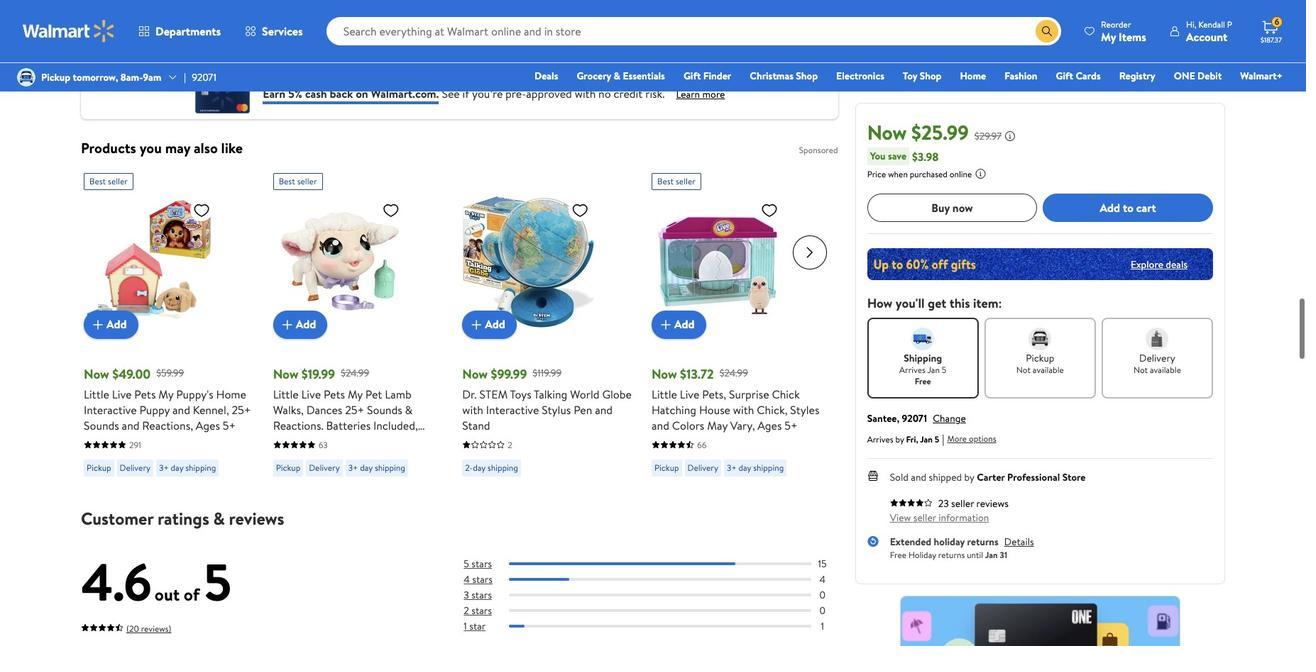 Task type: locate. For each thing, give the bounding box(es) containing it.
25+ right kennel, at the left of the page
[[232, 402, 251, 418]]

up to sixty percent off deals. shop now. image
[[867, 249, 1213, 280]]

out
[[155, 583, 180, 607]]

2 product group from the left
[[273, 167, 443, 482]]

shop inside christmas shop 'link'
[[796, 69, 818, 83]]

0 vertical spatial 0
[[820, 588, 826, 603]]

live inside now $19.99 $24.99 little live pets my pet lamb walks, dances 25+ sounds & reactions. batteries included, ages 5+
[[301, 387, 321, 402]]

add
[[1100, 200, 1121, 216], [107, 317, 127, 333], [296, 317, 316, 333], [485, 317, 505, 333], [675, 317, 695, 333]]

and up 291
[[122, 418, 140, 433]]

|
[[184, 70, 186, 84], [942, 432, 945, 447]]

4 down 15
[[820, 573, 826, 587]]

5 stars
[[464, 557, 492, 571]]

3 shipping from the left
[[488, 462, 518, 474]]

batteries
[[326, 418, 371, 433]]

sounds inside now $49.00 $59.99 little live pets my puppy's home interactive puppy and kennel, 25+ sounds and reactions, ages 5+
[[84, 418, 119, 433]]

5+ for $49.00
[[223, 418, 236, 433]]

add button up $99.99
[[462, 311, 517, 339]]

Search search field
[[326, 17, 1062, 45]]

$119.99
[[533, 367, 562, 381]]

interactive inside now $49.00 $59.99 little live pets my puppy's home interactive puppy and kennel, 25+ sounds and reactions, ages 5+
[[84, 402, 137, 418]]

1 horizontal spatial pets
[[324, 387, 345, 402]]

home link
[[954, 68, 993, 84]]

available inside 'delivery not available'
[[1150, 364, 1181, 376]]

92071 for |
[[192, 70, 217, 84]]

how
[[867, 295, 893, 312]]

2 horizontal spatial 5+
[[785, 418, 798, 433]]

5+ inside now $19.99 $24.99 little live pets my pet lamb walks, dances 25+ sounds & reactions. batteries included, ages 5+
[[300, 433, 313, 449]]

1 little from the left
[[84, 387, 109, 402]]

0 horizontal spatial shop
[[796, 69, 818, 83]]

save
[[888, 149, 907, 163]]

product group
[[84, 167, 253, 482], [273, 167, 443, 482], [462, 167, 632, 482], [652, 167, 821, 482]]

pen
[[574, 402, 592, 418]]

1 horizontal spatial arrives
[[900, 364, 926, 376]]

delivery down intent image for delivery
[[1140, 351, 1176, 366]]

1 horizontal spatial 3+
[[348, 462, 358, 474]]

product group containing now $13.72
[[652, 167, 821, 482]]

my inside now $19.99 $24.99 little live pets my pet lamb walks, dances 25+ sounds & reactions. batteries included, ages 5+
[[348, 387, 363, 402]]

2 interactive from the left
[[486, 402, 539, 418]]

1 vertical spatial 92071
[[902, 412, 927, 426]]

gift cards link
[[1050, 68, 1107, 84]]

3+ day shipping down included,
[[348, 462, 405, 474]]

1 25+ from the left
[[232, 402, 251, 418]]

dr.
[[462, 387, 477, 402]]

shipping down included,
[[375, 462, 405, 474]]

ages right vary,
[[758, 418, 782, 433]]

66
[[697, 439, 707, 451]]

hi,
[[1186, 18, 1197, 30]]

1 horizontal spatial |
[[942, 432, 945, 447]]

progress bar for 5 stars
[[509, 563, 811, 566]]

on
[[356, 86, 368, 102]]

and inside now $13.72 $24.99 little live pets, surprise chick hatching house with chick, styles and colors may vary, ages 5+
[[652, 418, 669, 433]]

2 horizontal spatial with
[[733, 402, 754, 418]]

2 shop from the left
[[920, 69, 942, 83]]

1 3+ from the left
[[159, 462, 169, 474]]

items
[[1119, 29, 1147, 44]]

0 horizontal spatial add to cart image
[[89, 316, 107, 333]]

0 horizontal spatial by
[[896, 433, 904, 446]]

with left no
[[575, 86, 596, 102]]

2 25+ from the left
[[345, 402, 364, 418]]

add to cart image for dr. stem toys talking world globe with interactive stylus pen and stand image
[[468, 316, 485, 333]]

0 horizontal spatial free
[[890, 549, 907, 561]]

available down the intent image for pickup
[[1033, 364, 1064, 376]]

arrives inside arrives by fri, jan 5 | more options
[[867, 433, 894, 446]]

1 4 from the left
[[464, 573, 470, 587]]

5 inside shipping arrives jan 5 free
[[942, 364, 947, 376]]

2 horizontal spatial &
[[614, 69, 621, 83]]

5 inside arrives by fri, jan 5 | more options
[[935, 433, 940, 446]]

0 horizontal spatial not
[[1017, 364, 1031, 376]]

0 horizontal spatial 3+
[[159, 462, 169, 474]]

0 vertical spatial &
[[614, 69, 621, 83]]

my down $59.99
[[158, 387, 173, 402]]

ages for now $13.72
[[758, 418, 782, 433]]

ages inside now $19.99 $24.99 little live pets my pet lamb walks, dances 25+ sounds & reactions. batteries included, ages 5+
[[273, 433, 297, 449]]

0 horizontal spatial $24.99
[[341, 367, 369, 381]]

christmas
[[750, 69, 794, 83]]

stars for 4 stars
[[472, 573, 493, 587]]

1 shop from the left
[[796, 69, 818, 83]]

0 horizontal spatial best
[[89, 175, 106, 187]]

92071 for santee,
[[902, 412, 927, 426]]

1 horizontal spatial &
[[405, 402, 413, 418]]

2 add to cart image from the left
[[657, 316, 675, 333]]

0 horizontal spatial my
[[158, 387, 173, 402]]

4 up 3 at the bottom
[[464, 573, 470, 587]]

add button up the $49.00
[[84, 311, 138, 339]]

$24.99 inside now $19.99 $24.99 little live pets my pet lamb walks, dances 25+ sounds & reactions. batteries included, ages 5+
[[341, 367, 369, 381]]

1 horizontal spatial 4
[[820, 573, 826, 587]]

$24.99 up the surprise
[[720, 367, 748, 381]]

gift up learn
[[684, 69, 701, 83]]

2 horizontal spatial best
[[657, 175, 674, 187]]

stars for 3 stars
[[472, 588, 492, 603]]

add to favorites list, little live pets my puppy's home interactive puppy and kennel, 25+ sounds and reactions, ages 5+ image
[[193, 201, 210, 219]]

0 vertical spatial 2
[[508, 439, 512, 451]]

$3.98
[[912, 149, 939, 164]]

0 horizontal spatial add to cart image
[[279, 316, 296, 333]]

$25.99
[[912, 119, 969, 146]]

live inside now $49.00 $59.99 little live pets my puppy's home interactive puppy and kennel, 25+ sounds and reactions, ages 5+
[[112, 387, 132, 402]]

4 product group from the left
[[652, 167, 821, 482]]

now left $19.99
[[273, 365, 299, 383]]

1 horizontal spatial 1
[[821, 620, 824, 634]]

pets down $19.99
[[324, 387, 345, 402]]

1 add to cart image from the left
[[279, 316, 296, 333]]

stars right 3 at the bottom
[[472, 588, 492, 603]]

1 vertical spatial free
[[890, 549, 907, 561]]

gift for gift finder
[[684, 69, 701, 83]]

0 vertical spatial 92071
[[192, 70, 217, 84]]

now up dr.
[[462, 365, 488, 383]]

1 pets from the left
[[134, 387, 156, 402]]

live for $13.72
[[680, 387, 700, 402]]

1 horizontal spatial ages
[[273, 433, 297, 449]]

1 horizontal spatial $24.99
[[720, 367, 748, 381]]

ages down "puppy's" at left bottom
[[196, 418, 220, 433]]

5+ inside now $13.72 $24.99 little live pets, surprise chick hatching house with chick, styles and colors may vary, ages 5+
[[785, 418, 798, 433]]

3+ day shipping
[[159, 462, 216, 474], [348, 462, 405, 474], [727, 462, 784, 474]]

3+ day shipping for now $13.72
[[727, 462, 784, 474]]

day for now $49.00
[[171, 462, 183, 474]]

stylus
[[542, 402, 571, 418]]

and right pen
[[595, 402, 613, 418]]

arrives down intent image for shipping
[[900, 364, 926, 376]]

little left puppy
[[84, 387, 109, 402]]

3 progress bar from the top
[[509, 594, 811, 597]]

get
[[928, 295, 947, 312]]

now inside now $13.72 $24.99 little live pets, surprise chick hatching house with chick, styles and colors may vary, ages 5+
[[652, 365, 677, 383]]

now $49.00 $59.99 little live pets my puppy's home interactive puppy and kennel, 25+ sounds and reactions, ages 5+
[[84, 365, 251, 433]]

1 vertical spatial 0
[[820, 604, 826, 618]]

live for $49.00
[[112, 387, 132, 402]]

stars up 4 stars
[[472, 557, 492, 571]]

1 0 from the top
[[820, 588, 826, 603]]

jan left 31
[[986, 549, 998, 561]]

ages for now $19.99
[[273, 433, 297, 449]]

by left the fri,
[[896, 433, 904, 446]]

1 vertical spatial |
[[942, 432, 945, 447]]

4 shipping from the left
[[753, 462, 784, 474]]

1 horizontal spatial 2
[[508, 439, 512, 451]]

delivery down 66
[[688, 462, 719, 474]]

now for now $19.99 $24.99 little live pets my pet lamb walks, dances 25+ sounds & reactions. batteries included, ages 5+
[[273, 365, 299, 383]]

my left items
[[1101, 29, 1116, 44]]

arrives down santee, in the right of the page
[[867, 433, 894, 446]]

0 horizontal spatial 92071
[[192, 70, 217, 84]]

1 horizontal spatial sounds
[[367, 402, 402, 418]]

chemical
[[173, 0, 219, 16]]

1 day from the left
[[171, 462, 183, 474]]

jan right the fri,
[[920, 433, 933, 446]]

product group containing now $19.99
[[273, 167, 443, 482]]

31
[[1000, 549, 1008, 561]]

3+ down batteries
[[348, 462, 358, 474]]

delivery inside 'delivery not available'
[[1140, 351, 1176, 366]]

3 day from the left
[[473, 462, 486, 474]]

free left the holiday
[[890, 549, 907, 561]]

1 progress bar from the top
[[509, 563, 811, 566]]

none
[[92, 20, 116, 34]]

2 vertical spatial jan
[[986, 549, 998, 561]]

now for now $13.72 $24.99 little live pets, surprise chick hatching house with chick, styles and colors may vary, ages 5+
[[652, 365, 677, 383]]

$24.99 inside now $13.72 $24.99 little live pets, surprise chick hatching house with chick, styles and colors may vary, ages 5+
[[720, 367, 748, 381]]

delivery down 291
[[120, 462, 151, 474]]

kendall
[[1199, 18, 1226, 30]]

2 4 from the left
[[820, 573, 826, 587]]

0 horizontal spatial best seller
[[89, 175, 128, 187]]

5+ inside now $49.00 $59.99 little live pets my puppy's home interactive puppy and kennel, 25+ sounds and reactions, ages 5+
[[223, 418, 236, 433]]

2 down 3 at the bottom
[[464, 604, 469, 618]]

0 horizontal spatial 2
[[464, 604, 469, 618]]

2 horizontal spatial 3+ day shipping
[[727, 462, 784, 474]]

free inside shipping arrives jan 5 free
[[915, 376, 931, 388]]

add for now $19.99
[[296, 317, 316, 333]]

best seller for $19.99
[[279, 175, 317, 187]]

2-
[[465, 462, 473, 474]]

pets inside now $49.00 $59.99 little live pets my puppy's home interactive puppy and kennel, 25+ sounds and reactions, ages 5+
[[134, 387, 156, 402]]

now inside the now $99.99 $119.99 dr. stem toys talking world globe with interactive stylus pen and stand
[[462, 365, 488, 383]]

star
[[469, 620, 486, 634]]

you
[[870, 149, 886, 163]]

shipping up ratings
[[185, 462, 216, 474]]

0 horizontal spatial pets
[[134, 387, 156, 402]]

live down $13.72 at the bottom right
[[680, 387, 700, 402]]

1 vertical spatial by
[[965, 471, 975, 485]]

jan down intent image for shipping
[[928, 364, 940, 376]]

not inside 'delivery not available'
[[1134, 364, 1148, 376]]

1 not from the left
[[1017, 364, 1031, 376]]

2 pets from the left
[[324, 387, 345, 402]]

2 horizontal spatial ages
[[758, 418, 782, 433]]

1 vertical spatial home
[[216, 387, 246, 402]]

2 0 from the top
[[820, 604, 826, 618]]

day down vary,
[[739, 462, 751, 474]]

2 for 2 stars
[[464, 604, 469, 618]]

2 horizontal spatial little
[[652, 387, 677, 402]]

day for now $19.99
[[360, 462, 373, 474]]

3 live from the left
[[680, 387, 700, 402]]

1 horizontal spatial free
[[915, 376, 931, 388]]

2 add button from the left
[[273, 311, 328, 339]]

best for now $19.99
[[279, 175, 295, 187]]

1 best from the left
[[89, 175, 106, 187]]

5 right of
[[204, 546, 232, 617]]

add to favorites list, little live pets my pet lamb walks, dances 25+ sounds & reactions. batteries included, ages 5+ image
[[382, 201, 400, 219]]

92071 up the fri,
[[902, 412, 927, 426]]

1 available from the left
[[1033, 364, 1064, 376]]

2 $24.99 from the left
[[720, 367, 748, 381]]

not for delivery
[[1134, 364, 1148, 376]]

3 3+ from the left
[[727, 462, 737, 474]]

2 1 from the left
[[821, 620, 824, 634]]

now left the $49.00
[[84, 365, 109, 383]]

pets for now $49.00
[[134, 387, 156, 402]]

gift left cards
[[1056, 69, 1074, 83]]

returns left until on the bottom
[[939, 549, 965, 561]]

seller for $19.99
[[297, 175, 317, 187]]

1 horizontal spatial home
[[960, 69, 986, 83]]

jan inside shipping arrives jan 5 free
[[928, 364, 940, 376]]

2 up 2-day shipping
[[508, 439, 512, 451]]

2 horizontal spatial live
[[680, 387, 700, 402]]

more options button
[[948, 433, 997, 445]]

now inside now $49.00 $59.99 little live pets my puppy's home interactive puppy and kennel, 25+ sounds and reactions, ages 5+
[[84, 365, 109, 383]]

3+ down reactions,
[[159, 462, 169, 474]]

add up $13.72 at the bottom right
[[675, 317, 695, 333]]

little inside now $13.72 $24.99 little live pets, surprise chick hatching house with chick, styles and colors may vary, ages 5+
[[652, 387, 677, 402]]

2 best from the left
[[279, 175, 295, 187]]

pickup
[[41, 70, 70, 84], [1026, 351, 1055, 366], [87, 462, 111, 474], [276, 462, 301, 474], [655, 462, 679, 474]]

92071
[[192, 70, 217, 84], [902, 412, 927, 426]]

not down intent image for delivery
[[1134, 364, 1148, 376]]

1 down 15
[[821, 620, 824, 634]]

you save $3.98
[[870, 149, 939, 164]]

3+ day shipping down reactions,
[[159, 462, 216, 474]]

1 best seller from the left
[[89, 175, 128, 187]]

0 horizontal spatial arrives
[[867, 433, 894, 446]]

and
[[173, 402, 190, 418], [595, 402, 613, 418], [122, 418, 140, 433], [652, 418, 669, 433], [911, 471, 927, 485]]

interactive inside the now $99.99 $119.99 dr. stem toys talking world globe with interactive stylus pen and stand
[[486, 402, 539, 418]]

23 seller reviews
[[938, 497, 1009, 511]]

risk.
[[646, 86, 665, 102]]

returns left 31
[[967, 535, 999, 550]]

grocery
[[577, 69, 611, 83]]

0 vertical spatial arrives
[[900, 364, 926, 376]]

1 product group from the left
[[84, 167, 253, 482]]

free for shipping
[[915, 376, 931, 388]]

0 horizontal spatial with
[[462, 402, 483, 418]]

2 shipping from the left
[[375, 462, 405, 474]]

1 horizontal spatial reviews
[[977, 497, 1009, 511]]

$24.99 for now $19.99
[[341, 367, 369, 381]]

day down reactions,
[[171, 462, 183, 474]]

0 horizontal spatial gift
[[684, 69, 701, 83]]

add button for now $19.99
[[273, 311, 328, 339]]

3+ for $13.72
[[727, 462, 737, 474]]

& up credit on the left
[[614, 69, 621, 83]]

92071 down departments
[[192, 70, 217, 84]]

3.913 stars out of 5, based on 23 seller reviews element
[[890, 499, 933, 508]]

2 progress bar from the top
[[509, 578, 811, 581]]

learn
[[676, 87, 700, 102]]

california state chemical warning text none
[[92, 0, 286, 34]]

toy shop
[[903, 69, 942, 83]]

(20 reviews) link
[[81, 620, 171, 636]]

0 horizontal spatial returns
[[939, 549, 965, 561]]

5 left more
[[935, 433, 940, 446]]

4 for 4
[[820, 573, 826, 587]]

1 horizontal spatial best
[[279, 175, 295, 187]]

0 horizontal spatial 5+
[[223, 418, 236, 433]]

add to cart image for now $19.99
[[279, 316, 296, 333]]

add up the $49.00
[[107, 317, 127, 333]]

progress bar for 1 star
[[509, 625, 811, 628]]

1 horizontal spatial interactive
[[486, 402, 539, 418]]

1 for 1
[[821, 620, 824, 634]]

walks,
[[273, 402, 304, 418]]

(20 reviews)
[[126, 623, 171, 635]]

back
[[330, 86, 353, 102]]

available inside pickup not available
[[1033, 364, 1064, 376]]

cart
[[1137, 200, 1156, 216]]

little live pets my puppy's home interactive puppy and kennel, 25+ sounds and reactions, ages 5+ image
[[84, 196, 216, 328]]

day
[[171, 462, 183, 474], [360, 462, 373, 474], [473, 462, 486, 474], [739, 462, 751, 474]]

capitalone image
[[194, 77, 252, 113]]

3+ day shipping down vary,
[[727, 462, 784, 474]]

ages inside now $49.00 $59.99 little live pets my puppy's home interactive puppy and kennel, 25+ sounds and reactions, ages 5+
[[196, 418, 220, 433]]

2 not from the left
[[1134, 364, 1148, 376]]

$49.00
[[112, 365, 151, 383]]

free
[[915, 376, 931, 388], [890, 549, 907, 561]]

walmart image
[[23, 20, 115, 43]]

2 horizontal spatial best seller
[[657, 175, 696, 187]]

2 little from the left
[[273, 387, 299, 402]]

5+ for $13.72
[[785, 418, 798, 433]]

my
[[1101, 29, 1116, 44], [158, 387, 173, 402], [348, 387, 363, 402]]

with left 'chick,'
[[733, 402, 754, 418]]

puppy's
[[176, 387, 214, 402]]

3+ for $49.00
[[159, 462, 169, 474]]

ages down walks,
[[273, 433, 297, 449]]

now $99.99 $119.99 dr. stem toys talking world globe with interactive stylus pen and stand
[[462, 365, 632, 433]]

not down the intent image for pickup
[[1017, 364, 1031, 376]]

1 horizontal spatial 25+
[[345, 402, 364, 418]]

product group containing now $99.99
[[462, 167, 632, 482]]

 image
[[17, 68, 36, 87]]

view seller information link
[[890, 511, 989, 525]]

interactive
[[84, 402, 137, 418], [486, 402, 539, 418]]

2 inside product "group"
[[508, 439, 512, 451]]

home inside now $49.00 $59.99 little live pets my puppy's home interactive puppy and kennel, 25+ sounds and reactions, ages 5+
[[216, 387, 246, 402]]

walmart+
[[1241, 69, 1283, 83]]

interactive down $99.99
[[486, 402, 539, 418]]

1 left star
[[464, 620, 467, 634]]

add button up $19.99
[[273, 311, 328, 339]]

1 horizontal spatial not
[[1134, 364, 1148, 376]]

5+ down the chick
[[785, 418, 798, 433]]

3 add button from the left
[[462, 311, 517, 339]]

pickup down the intent image for pickup
[[1026, 351, 1055, 366]]

add to cart image
[[279, 316, 296, 333], [657, 316, 675, 333]]

1 gift from the left
[[684, 69, 701, 83]]

0 horizontal spatial 25+
[[232, 402, 251, 418]]

shop right christmas
[[796, 69, 818, 83]]

1 horizontal spatial 5+
[[300, 433, 313, 449]]

3 product group from the left
[[462, 167, 632, 482]]

1 $24.99 from the left
[[341, 367, 369, 381]]

2 gift from the left
[[1056, 69, 1074, 83]]

details
[[1005, 535, 1034, 550]]

3 best seller from the left
[[657, 175, 696, 187]]

2 add to cart image from the left
[[468, 316, 485, 333]]

25+ inside now $19.99 $24.99 little live pets my pet lamb walks, dances 25+ sounds & reactions. batteries included, ages 5+
[[345, 402, 364, 418]]

2 day from the left
[[360, 462, 373, 474]]

1 shipping from the left
[[185, 462, 216, 474]]

0 horizontal spatial sounds
[[84, 418, 119, 433]]

1 horizontal spatial add to cart image
[[657, 316, 675, 333]]

0 horizontal spatial ages
[[196, 418, 220, 433]]

8am-
[[121, 70, 143, 84]]

0 horizontal spatial 1
[[464, 620, 467, 634]]

now inside now $19.99 $24.99 little live pets my pet lamb walks, dances 25+ sounds & reactions. batteries included, ages 5+
[[273, 365, 299, 383]]

1 horizontal spatial 3+ day shipping
[[348, 462, 405, 474]]

free down shipping
[[915, 376, 931, 388]]

pickup inside pickup not available
[[1026, 351, 1055, 366]]

0 horizontal spatial |
[[184, 70, 186, 84]]

best
[[89, 175, 106, 187], [279, 175, 295, 187], [657, 175, 674, 187]]

1 horizontal spatial shop
[[920, 69, 942, 83]]

shop for christmas shop
[[796, 69, 818, 83]]

& right pet
[[405, 402, 413, 418]]

not inside pickup not available
[[1017, 364, 1031, 376]]

3 best from the left
[[657, 175, 674, 187]]

add to cart image
[[89, 316, 107, 333], [468, 316, 485, 333]]

2 3+ day shipping from the left
[[348, 462, 405, 474]]

3
[[464, 588, 469, 603]]

free inside extended holiday returns details free holiday returns until jan 31
[[890, 549, 907, 561]]

5+ left 63
[[300, 433, 313, 449]]

0 horizontal spatial 3+ day shipping
[[159, 462, 216, 474]]

0 horizontal spatial home
[[216, 387, 246, 402]]

account
[[1186, 29, 1228, 44]]

1 horizontal spatial my
[[348, 387, 363, 402]]

live down $19.99
[[301, 387, 321, 402]]

0 vertical spatial home
[[960, 69, 986, 83]]

pickup up customer
[[87, 462, 111, 474]]

0 vertical spatial free
[[915, 376, 931, 388]]

services
[[262, 23, 303, 39]]

2 horizontal spatial 3+
[[727, 462, 737, 474]]

with inside now $13.72 $24.99 little live pets, surprise chick hatching house with chick, styles and colors may vary, ages 5+
[[733, 402, 754, 418]]

now up "you"
[[867, 119, 907, 146]]

shipping right "2-"
[[488, 462, 518, 474]]

puppy
[[140, 402, 170, 418]]

| right the 9am
[[184, 70, 186, 84]]

pets
[[134, 387, 156, 402], [324, 387, 345, 402]]

pickup down 'colors'
[[655, 462, 679, 474]]

2 vertical spatial &
[[213, 507, 225, 531]]

live down the $49.00
[[112, 387, 132, 402]]

electronics link
[[830, 68, 891, 84]]

shop right toy
[[920, 69, 942, 83]]

surprise
[[729, 387, 769, 402]]

progress bar
[[509, 563, 811, 566], [509, 578, 811, 581], [509, 594, 811, 597], [509, 610, 811, 613], [509, 625, 811, 628]]

jan inside arrives by fri, jan 5 | more options
[[920, 433, 933, 446]]

electronics
[[836, 69, 885, 83]]

1 vertical spatial &
[[405, 402, 413, 418]]

1 horizontal spatial available
[[1150, 364, 1181, 376]]

2 live from the left
[[301, 387, 321, 402]]

0 horizontal spatial live
[[112, 387, 132, 402]]

$24.99 up pet
[[341, 367, 369, 381]]

shipping down vary,
[[753, 462, 784, 474]]

1 horizontal spatial 92071
[[902, 412, 927, 426]]

& right ratings
[[213, 507, 225, 531]]

1 3+ day shipping from the left
[[159, 462, 216, 474]]

and left 'colors'
[[652, 418, 669, 433]]

2 best seller from the left
[[279, 175, 317, 187]]

4 progress bar from the top
[[509, 610, 811, 613]]

1 interactive from the left
[[84, 402, 137, 418]]

1 vertical spatial arrives
[[867, 433, 894, 446]]

2 horizontal spatial my
[[1101, 29, 1116, 44]]

1 add to cart image from the left
[[89, 316, 107, 333]]

no
[[599, 86, 611, 102]]

home right "puppy's" at left bottom
[[216, 387, 246, 402]]

sold
[[890, 471, 909, 485]]

add up $19.99
[[296, 317, 316, 333]]

little up the reactions.
[[273, 387, 299, 402]]

available for delivery
[[1150, 364, 1181, 376]]

3 little from the left
[[652, 387, 677, 402]]

1 horizontal spatial best seller
[[279, 175, 317, 187]]

now left $13.72 at the bottom right
[[652, 365, 677, 383]]

pets down the $49.00
[[134, 387, 156, 402]]

learn more about strikethrough prices image
[[1005, 131, 1016, 142]]

little inside now $19.99 $24.99 little live pets my pet lamb walks, dances 25+ sounds & reactions. batteries included, ages 5+
[[273, 387, 299, 402]]

0 horizontal spatial interactive
[[84, 402, 137, 418]]

stars down 5 stars
[[472, 573, 493, 587]]

add left to
[[1100, 200, 1121, 216]]

free for extended
[[890, 549, 907, 561]]

9am
[[143, 70, 161, 84]]

5 progress bar from the top
[[509, 625, 811, 628]]

stars for 2 stars
[[472, 604, 492, 618]]

interactive down the $49.00
[[84, 402, 137, 418]]

little up 'colors'
[[652, 387, 677, 402]]

4 day from the left
[[739, 462, 751, 474]]

included,
[[373, 418, 418, 433]]

little for now $49.00
[[84, 387, 109, 402]]

my for now $19.99
[[348, 387, 363, 402]]

seller for $49.00
[[108, 175, 128, 187]]

0 horizontal spatial available
[[1033, 364, 1064, 376]]

with left toys
[[462, 402, 483, 418]]

0 horizontal spatial 4
[[464, 573, 470, 587]]

0 vertical spatial by
[[896, 433, 904, 446]]

6
[[1275, 16, 1280, 28]]

change
[[933, 412, 966, 426]]

ages inside now $13.72 $24.99 little live pets, surprise chick hatching house with chick, styles and colors may vary, ages 5+
[[758, 418, 782, 433]]

0 horizontal spatial little
[[84, 387, 109, 402]]

capital one  earn 5% cash back on walmart.com. see if you're pre-approved with no credit risk. learn more element
[[676, 87, 725, 102]]

add to favorites list, little live pets, surprise chick hatching house with chick, styles and colors may vary, ages 5+ image
[[761, 201, 778, 219]]

my for now $49.00
[[158, 387, 173, 402]]

3 3+ day shipping from the left
[[727, 462, 784, 474]]

shop inside toy shop link
[[920, 69, 942, 83]]

change button
[[933, 412, 966, 426]]

6 $187.37
[[1261, 16, 1282, 45]]

pickup down the reactions.
[[276, 462, 301, 474]]

now for now $99.99 $119.99 dr. stem toys talking world globe with interactive stylus pen and stand
[[462, 365, 488, 383]]

0 horizontal spatial &
[[213, 507, 225, 531]]

globe
[[602, 387, 632, 402]]

my inside now $49.00 $59.99 little live pets my puppy's home interactive puppy and kennel, 25+ sounds and reactions, ages 5+
[[158, 387, 173, 402]]

stand
[[462, 418, 490, 433]]

best for now $13.72
[[657, 175, 674, 187]]

$19.99
[[302, 365, 335, 383]]

3+ day shipping for now $49.00
[[159, 462, 216, 474]]

1 vertical spatial 2
[[464, 604, 469, 618]]

next slide for products you may also like list image
[[793, 235, 827, 269]]

little inside now $49.00 $59.99 little live pets my puppy's home interactive puppy and kennel, 25+ sounds and reactions, ages 5+
[[84, 387, 109, 402]]

pets inside now $19.99 $24.99 little live pets my pet lamb walks, dances 25+ sounds & reactions. batteries included, ages 5+
[[324, 387, 345, 402]]

2 available from the left
[[1150, 364, 1181, 376]]

1 live from the left
[[112, 387, 132, 402]]

1 vertical spatial jan
[[920, 433, 933, 446]]

day down batteries
[[360, 462, 373, 474]]

1 horizontal spatial gift
[[1056, 69, 1074, 83]]

0 vertical spatial jan
[[928, 364, 940, 376]]

4 add button from the left
[[652, 311, 706, 339]]

when
[[888, 168, 908, 180]]

1 add button from the left
[[84, 311, 138, 339]]

live inside now $13.72 $24.99 little live pets, surprise chick hatching house with chick, styles and colors may vary, ages 5+
[[680, 387, 700, 402]]

1 horizontal spatial live
[[301, 387, 321, 402]]

my left pet
[[348, 387, 363, 402]]

little live pets, surprise chick hatching house with chick, styles and colors may vary, ages 5+ image
[[652, 196, 784, 328]]

| left more
[[942, 432, 945, 447]]

add button up $13.72 at the bottom right
[[652, 311, 706, 339]]

1 horizontal spatial little
[[273, 387, 299, 402]]

products you may also like
[[81, 138, 243, 157]]

ages
[[196, 418, 220, 433], [758, 418, 782, 433], [273, 433, 297, 449]]

registry
[[1120, 69, 1156, 83]]

1 horizontal spatial add to cart image
[[468, 316, 485, 333]]

1 1 from the left
[[464, 620, 467, 634]]

purchased
[[910, 168, 948, 180]]

2 3+ from the left
[[348, 462, 358, 474]]

delivery down 63
[[309, 462, 340, 474]]

3+ for $19.99
[[348, 462, 358, 474]]

available down intent image for delivery
[[1150, 364, 1181, 376]]

earn 5% cash back on walmart.com. see if you're pre-approved with no credit risk.
[[263, 86, 665, 102]]



Task type: describe. For each thing, give the bounding box(es) containing it.
stars for 5 stars
[[472, 557, 492, 571]]

shipping for now $49.00
[[185, 462, 216, 474]]

Walmart Site-Wide search field
[[326, 17, 1062, 45]]

3+ day shipping for now $19.99
[[348, 462, 405, 474]]

shop for toy shop
[[920, 69, 942, 83]]

2 for 2
[[508, 439, 512, 451]]

best for now $49.00
[[89, 175, 106, 187]]

vary,
[[731, 418, 755, 433]]

1 star
[[464, 620, 486, 634]]

toy shop link
[[897, 68, 948, 84]]

pickup for now $13.72
[[655, 462, 679, 474]]

5+ for $19.99
[[300, 433, 313, 449]]

delivery not available
[[1134, 351, 1181, 376]]

one debit link
[[1168, 68, 1229, 84]]

my inside reorder my items
[[1101, 29, 1116, 44]]

now for now $25.99
[[867, 119, 907, 146]]

holiday
[[909, 549, 936, 561]]

little for now $13.72
[[652, 387, 677, 402]]

arrives inside shipping arrives jan 5 free
[[900, 364, 926, 376]]

deals
[[535, 69, 558, 83]]

fashion link
[[998, 68, 1044, 84]]

little live pets my pet lamb walks, dances 25+ sounds & reactions. batteries included, ages 5+ image
[[273, 196, 405, 328]]

departments
[[155, 23, 221, 39]]

legal information image
[[975, 168, 987, 180]]

with inside the now $99.99 $119.99 dr. stem toys talking world globe with interactive stylus pen and stand
[[462, 402, 483, 418]]

customer
[[81, 507, 154, 531]]

pets,
[[702, 387, 727, 402]]

5 up 4 stars
[[464, 557, 469, 571]]

toy
[[903, 69, 918, 83]]

add for now $13.72
[[675, 317, 695, 333]]

tomorrow,
[[73, 70, 118, 84]]

styles
[[791, 402, 820, 418]]

1 horizontal spatial returns
[[967, 535, 999, 550]]

shipping for now $19.99
[[375, 462, 405, 474]]

dances
[[306, 402, 343, 418]]

add to cart
[[1100, 200, 1156, 216]]

2-day shipping
[[465, 462, 518, 474]]

63
[[319, 439, 328, 451]]

pickup for now $49.00
[[87, 462, 111, 474]]

fashion
[[1005, 69, 1038, 83]]

add button for now $13.72
[[652, 311, 706, 339]]

buy
[[932, 200, 950, 216]]

best seller for $49.00
[[89, 175, 128, 187]]

reviews)
[[141, 623, 171, 635]]

pet
[[366, 387, 382, 402]]

credit
[[614, 86, 643, 102]]

intent image for delivery image
[[1146, 328, 1169, 351]]

0 for 2 stars
[[820, 604, 826, 618]]

of
[[184, 583, 200, 607]]

0 vertical spatial |
[[184, 70, 186, 84]]

house
[[699, 402, 731, 418]]

pickup left 'tomorrow,'
[[41, 70, 70, 84]]

california
[[92, 0, 141, 16]]

lamb
[[385, 387, 412, 402]]

progress bar for 4 stars
[[509, 578, 811, 581]]

cash
[[305, 86, 327, 102]]

4 for 4 stars
[[464, 573, 470, 587]]

gift for gift cards
[[1056, 69, 1074, 83]]

earn
[[263, 86, 286, 102]]

details button
[[1005, 535, 1034, 550]]

delivery for now $19.99
[[309, 462, 340, 474]]

product group containing now $49.00
[[84, 167, 253, 482]]

extended holiday returns details free holiday returns until jan 31
[[890, 535, 1034, 561]]

1 horizontal spatial with
[[575, 86, 596, 102]]

reactions.
[[273, 418, 324, 433]]

intent image for pickup image
[[1029, 328, 1052, 351]]

hatching
[[652, 402, 697, 418]]

may
[[707, 418, 728, 433]]

now for now $49.00 $59.99 little live pets my puppy's home interactive puppy and kennel, 25+ sounds and reactions, ages 5+
[[84, 365, 109, 383]]

this
[[950, 295, 970, 312]]

world
[[570, 387, 600, 402]]

now $25.99
[[867, 119, 969, 146]]

0 for 3 stars
[[820, 588, 826, 603]]

and inside the now $99.99 $119.99 dr. stem toys talking world globe with interactive stylus pen and stand
[[595, 402, 613, 418]]

by inside arrives by fri, jan 5 | more options
[[896, 433, 904, 446]]

until
[[967, 549, 984, 561]]

and right puppy
[[173, 402, 190, 418]]

santee,
[[867, 412, 900, 426]]

approved
[[526, 86, 572, 102]]

view
[[890, 511, 911, 525]]

gift finder
[[684, 69, 732, 83]]

colors
[[672, 418, 705, 433]]

jan inside extended holiday returns details free holiday returns until jan 31
[[986, 549, 998, 561]]

pets for now $19.99
[[324, 387, 345, 402]]

you
[[140, 138, 162, 157]]

5%
[[288, 86, 302, 102]]

1 horizontal spatial by
[[965, 471, 975, 485]]

1 for 1 star
[[464, 620, 467, 634]]

and right sold
[[911, 471, 927, 485]]

explore deals
[[1131, 257, 1188, 272]]

day for now $13.72
[[739, 462, 751, 474]]

toys
[[510, 387, 532, 402]]

add to cart image for little live pets my puppy's home interactive puppy and kennel, 25+ sounds and reactions, ages 5+ image
[[89, 316, 107, 333]]

add inside button
[[1100, 200, 1121, 216]]

add to favorites list, dr. stem toys talking world globe with interactive stylus pen and stand image
[[572, 201, 589, 219]]

text
[[265, 0, 286, 16]]

stem
[[480, 387, 508, 402]]

sold and shipped by carter professional store
[[890, 471, 1086, 485]]

little for now $19.99
[[273, 387, 299, 402]]

sounds inside now $19.99 $24.99 little live pets my pet lamb walks, dances 25+ sounds & reactions. batteries included, ages 5+
[[367, 402, 402, 418]]

price
[[867, 168, 886, 180]]

delivery for now $49.00
[[120, 462, 151, 474]]

finder
[[703, 69, 732, 83]]

extended
[[890, 535, 932, 550]]

add for now $49.00
[[107, 317, 127, 333]]

$24.99 for now $13.72
[[720, 367, 748, 381]]

information
[[939, 511, 989, 525]]

4.6 out of 5
[[81, 546, 232, 617]]

reorder
[[1101, 18, 1131, 30]]

progress bar for 3 stars
[[509, 594, 811, 597]]

one debit
[[1174, 69, 1222, 83]]

not for pickup
[[1017, 364, 1031, 376]]

grocery & essentials link
[[570, 68, 672, 84]]

0 horizontal spatial reviews
[[229, 507, 284, 531]]

now
[[953, 200, 973, 216]]

carter
[[977, 471, 1005, 485]]

add up $99.99
[[485, 317, 505, 333]]

pickup for now $19.99
[[276, 462, 301, 474]]

dr. stem toys talking world globe with interactive stylus pen and stand image
[[462, 196, 595, 328]]

$187.37
[[1261, 35, 1282, 45]]

progress bar for 2 stars
[[509, 610, 811, 613]]

add button for now $49.00
[[84, 311, 138, 339]]

explore deals link
[[1125, 252, 1194, 277]]

also
[[194, 138, 218, 157]]

delivery for now $13.72
[[688, 462, 719, 474]]

(20
[[126, 623, 139, 635]]

intent image for shipping image
[[912, 328, 935, 351]]

search icon image
[[1042, 26, 1053, 37]]

& inside now $19.99 $24.99 little live pets my pet lamb walks, dances 25+ sounds & reactions. batteries included, ages 5+
[[405, 402, 413, 418]]

4 stars
[[464, 573, 493, 587]]

pickup tomorrow, 8am-9am
[[41, 70, 161, 84]]

live for $19.99
[[301, 387, 321, 402]]

best seller for $13.72
[[657, 175, 696, 187]]

25+ inside now $49.00 $59.99 little live pets my puppy's home interactive puppy and kennel, 25+ sounds and reactions, ages 5+
[[232, 402, 251, 418]]

available for pickup
[[1033, 364, 1064, 376]]

$59.99
[[156, 367, 184, 381]]

p
[[1228, 18, 1233, 30]]

now $19.99 $24.99 little live pets my pet lamb walks, dances 25+ sounds & reactions. batteries included, ages 5+
[[273, 365, 418, 449]]

add to cart image for now $13.72
[[657, 316, 675, 333]]

seller for $13.72
[[676, 175, 696, 187]]

ages for now $49.00
[[196, 418, 220, 433]]

deals link
[[528, 68, 565, 84]]

shipping arrives jan 5 free
[[900, 351, 947, 388]]

chick
[[772, 387, 800, 402]]

departments button
[[126, 14, 233, 48]]

hi, kendall p account
[[1186, 18, 1233, 44]]

services button
[[233, 14, 315, 48]]

shipping for now $13.72
[[753, 462, 784, 474]]

professional
[[1008, 471, 1060, 485]]

see
[[442, 86, 460, 102]]

$29.97
[[975, 129, 1002, 143]]



Task type: vqa. For each thing, say whether or not it's contained in the screenshot.
THE 3+ for Now $13.72
yes



